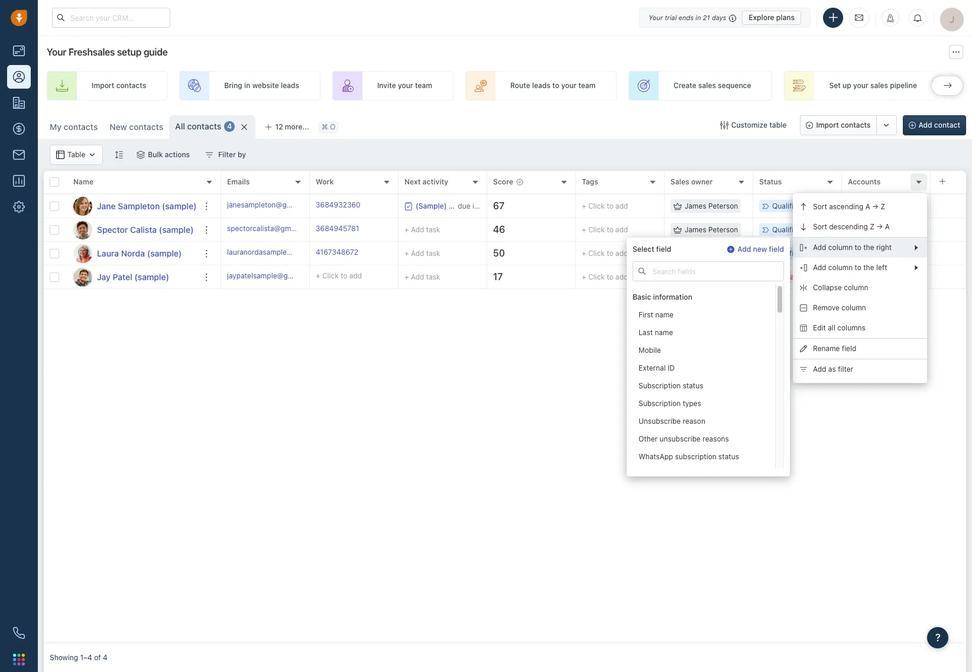 Task type: describe. For each thing, give the bounding box(es) containing it.
e corp (sample)
[[848, 273, 902, 281]]

container_wx8msf4aqz5i3rn1 image inside filter by button
[[205, 151, 214, 159]]

edit all columns menu item
[[793, 318, 927, 338]]

import for the import contacts link
[[92, 81, 114, 90]]

task for 17
[[426, 272, 440, 281]]

trial
[[665, 13, 677, 21]]

contacts down setup
[[116, 81, 146, 90]]

click for 17
[[588, 273, 605, 281]]

jane
[[97, 201, 116, 211]]

container_wx8msf4aqz5i3rn1 image inside bulk actions button
[[137, 151, 145, 159]]

a inside sort descending z → a menu item
[[885, 223, 890, 231]]

add column to the left
[[813, 263, 887, 272]]

(sample) for jane sampleton (sample)
[[162, 201, 197, 211]]

spector calista (sample) link
[[97, 224, 194, 236]]

up
[[843, 81, 851, 90]]

click for 50
[[588, 249, 605, 258]]

(sample) up "techcave (sample)" on the right top of page
[[886, 202, 915, 210]]

basic
[[633, 293, 651, 302]]

o
[[330, 123, 336, 132]]

subscription status
[[639, 382, 703, 390]]

status for sms subscription status
[[699, 470, 720, 479]]

add for 46
[[615, 225, 628, 234]]

press space to select this row. row containing 67
[[221, 195, 966, 218]]

rename field
[[813, 344, 856, 353]]

import for import contacts button
[[816, 121, 839, 129]]

the for right
[[863, 243, 874, 252]]

column for remove column
[[842, 304, 866, 312]]

container_wx8msf4aqz5i3rn1 image down next
[[404, 202, 413, 210]]

filter
[[838, 365, 853, 374]]

add inside menu
[[737, 245, 751, 254]]

task for 50
[[426, 249, 440, 258]]

0 vertical spatial z
[[881, 202, 885, 211]]

press space to select this row. row containing spector calista (sample)
[[44, 218, 221, 242]]

laura
[[97, 248, 119, 258]]

grid containing 67
[[44, 170, 966, 644]]

⌘
[[322, 123, 328, 132]]

collapse column
[[813, 283, 868, 292]]

add as filter
[[813, 365, 853, 374]]

activity
[[423, 178, 448, 187]]

plans
[[776, 13, 795, 22]]

press space to select this row. row containing 17
[[221, 265, 966, 289]]

invite
[[377, 81, 396, 90]]

+ add task for 17
[[404, 272, 440, 281]]

external
[[639, 364, 666, 373]]

route leads to your team
[[510, 81, 596, 90]]

route
[[510, 81, 530, 90]]

setup
[[117, 47, 141, 57]]

3684945781
[[316, 224, 359, 233]]

subscription types
[[639, 399, 701, 408]]

bulk
[[148, 150, 163, 159]]

website
[[252, 81, 279, 90]]

techcave (sample)
[[848, 225, 911, 234]]

12
[[275, 122, 283, 131]]

17
[[493, 271, 503, 282]]

guide
[[144, 47, 168, 57]]

patel
[[113, 272, 132, 282]]

column for add column to the left
[[828, 263, 853, 272]]

4167348672 link
[[316, 247, 358, 260]]

send email image
[[855, 13, 863, 23]]

james peterson for 17
[[685, 273, 738, 281]]

invite your team link
[[332, 71, 453, 101]]

acme
[[848, 249, 867, 258]]

task for 46
[[426, 225, 440, 234]]

next
[[404, 178, 421, 187]]

customize table
[[731, 121, 787, 129]]

jaypatelsample@gmail.com + click to add
[[227, 271, 362, 280]]

filter by button
[[198, 145, 254, 165]]

ends
[[679, 13, 694, 21]]

qualified for 50
[[772, 249, 802, 258]]

j image
[[73, 268, 92, 286]]

unqualified
[[772, 273, 810, 281]]

spectorcalista@gmail.com 3684945781
[[227, 224, 359, 233]]

contacts right my
[[64, 122, 98, 132]]

phone element
[[7, 621, 31, 645]]

james for 46
[[685, 225, 706, 234]]

46
[[493, 224, 505, 235]]

press space to select this row. row containing jane sampleton (sample)
[[44, 195, 221, 218]]

first
[[639, 311, 653, 320]]

all
[[175, 121, 185, 131]]

select
[[633, 245, 654, 254]]

bring in website leads
[[224, 81, 299, 90]]

import contacts for import contacts button
[[816, 121, 871, 129]]

phone image
[[13, 627, 25, 639]]

as
[[828, 365, 836, 374]]

cell for 46
[[931, 218, 966, 241]]

bring
[[224, 81, 242, 90]]

sort for sort descending z → a
[[813, 223, 827, 231]]

Search your CRM... text field
[[52, 8, 170, 28]]

of
[[94, 654, 101, 663]]

add contact button
[[903, 115, 966, 135]]

techcave
[[848, 225, 879, 234]]

name row
[[44, 171, 221, 195]]

types
[[683, 399, 701, 408]]

container_wx8msf4aqz5i3rn1 image right table
[[88, 151, 97, 159]]

next activity
[[404, 178, 448, 187]]

create
[[674, 81, 696, 90]]

j image
[[73, 197, 92, 216]]

select field
[[633, 245, 671, 254]]

sms
[[639, 470, 654, 479]]

team inside invite your team link
[[415, 81, 432, 90]]

freshsales
[[68, 47, 115, 57]]

remove column
[[813, 304, 866, 312]]

janesampleton@gmail.com
[[227, 200, 317, 209]]

lauranordasample@gmail.com
[[227, 248, 327, 257]]

bulk actions
[[148, 150, 190, 159]]

route leads to your team link
[[465, 71, 617, 101]]

1 horizontal spatial field
[[769, 245, 784, 254]]

subscription for subscription types
[[639, 399, 681, 408]]

sort descending z → a menu item
[[793, 217, 927, 237]]

container_wx8msf4aqz5i3rn1 image left table
[[56, 151, 64, 159]]

external id
[[639, 364, 675, 373]]

21
[[703, 13, 710, 21]]

cell for 67
[[931, 195, 966, 218]]

50
[[493, 248, 505, 258]]

spector
[[97, 224, 128, 234]]

team inside route leads to your team link
[[578, 81, 596, 90]]

your for your trial ends in 21 days
[[649, 13, 663, 21]]

janesampleton@gmail.com link
[[227, 200, 317, 212]]

row group containing jane sampleton (sample)
[[44, 195, 221, 289]]

my
[[50, 122, 61, 132]]

+ add task for 46
[[404, 225, 440, 234]]

(sample) up right
[[881, 225, 911, 234]]

name for first name
[[655, 311, 674, 320]]

set up your sales pipeline link
[[784, 71, 938, 101]]

the for left
[[863, 263, 874, 272]]

new
[[753, 245, 767, 254]]

sampleton
[[118, 201, 160, 211]]

add column to the right menu
[[627, 238, 790, 484]]

e corp (sample) link
[[848, 273, 902, 281]]

remove
[[813, 304, 840, 312]]

sales owner
[[671, 178, 713, 187]]

e
[[848, 273, 852, 281]]

emails
[[227, 178, 250, 187]]

jay patel (sample) link
[[97, 271, 169, 283]]

reasons
[[703, 435, 729, 444]]

status for whatsapp subscription status
[[718, 453, 739, 461]]



Task type: locate. For each thing, give the bounding box(es) containing it.
(sample) for jay patel (sample)
[[134, 272, 169, 282]]

1 vertical spatial + add task
[[404, 249, 440, 258]]

(sample) for acme inc (sample)
[[881, 249, 910, 258]]

0 horizontal spatial your
[[398, 81, 413, 90]]

+ click to add for 50
[[582, 249, 628, 258]]

peterson up search fields field
[[708, 249, 738, 258]]

columns
[[837, 324, 866, 333]]

column for add column to the right
[[828, 243, 853, 252]]

3 qualified from the top
[[772, 249, 802, 258]]

0 horizontal spatial import contacts
[[92, 81, 146, 90]]

menu
[[793, 193, 927, 383]]

contacts inside button
[[841, 121, 871, 129]]

0 vertical spatial the
[[863, 243, 874, 252]]

freshworks switcher image
[[13, 654, 25, 666]]

a inside sort ascending a → z menu item
[[865, 202, 870, 211]]

0 horizontal spatial your
[[47, 47, 66, 57]]

add inside menu item
[[813, 365, 826, 374]]

field down columns
[[842, 344, 856, 353]]

(sample)
[[162, 201, 197, 211], [886, 202, 915, 210], [159, 224, 194, 234], [881, 225, 911, 234], [147, 248, 182, 258], [881, 249, 910, 258], [134, 272, 169, 282], [873, 273, 902, 281]]

sort for sort ascending a → z
[[813, 202, 827, 211]]

1 row group from the left
[[44, 195, 221, 289]]

0 horizontal spatial z
[[870, 223, 875, 231]]

1 horizontal spatial team
[[578, 81, 596, 90]]

sort left ascending in the top of the page
[[813, 202, 827, 211]]

3 cell from the top
[[931, 242, 966, 265]]

2 vertical spatial qualified
[[772, 249, 802, 258]]

s image
[[73, 220, 92, 239]]

edit all columns
[[813, 324, 866, 333]]

1 vertical spatial →
[[877, 223, 883, 231]]

import contacts inside button
[[816, 121, 871, 129]]

1 vertical spatial import
[[816, 121, 839, 129]]

1 horizontal spatial a
[[885, 223, 890, 231]]

click for 67
[[588, 202, 605, 210]]

sales left 'pipeline' at the right top of page
[[870, 81, 888, 90]]

4 cell from the top
[[931, 265, 966, 289]]

add for 50
[[615, 249, 628, 258]]

jaypatelsample@gmail.com
[[227, 271, 318, 280]]

calista
[[130, 224, 157, 234]]

field inside menu item
[[842, 344, 856, 353]]

peterson for 17
[[708, 273, 738, 281]]

last
[[639, 328, 653, 337]]

james peterson for 67
[[685, 202, 738, 210]]

1 horizontal spatial import contacts
[[816, 121, 871, 129]]

3 task from the top
[[426, 272, 440, 281]]

all
[[828, 324, 835, 333]]

0 vertical spatial in
[[696, 13, 701, 21]]

in left 21
[[696, 13, 701, 21]]

your right the route at the right top of the page
[[561, 81, 576, 90]]

subscription up unsubscribe in the right of the page
[[639, 399, 681, 408]]

1 + click to add from the top
[[582, 202, 628, 210]]

qualified up 'add new field'
[[772, 225, 802, 234]]

name
[[655, 311, 674, 320], [655, 328, 673, 337]]

your right invite
[[398, 81, 413, 90]]

0 horizontal spatial team
[[415, 81, 432, 90]]

bring in website leads link
[[179, 71, 320, 101]]

rename
[[813, 344, 840, 353]]

james peterson
[[685, 202, 738, 210], [685, 225, 738, 234], [685, 249, 738, 258], [685, 273, 738, 281]]

grid
[[44, 170, 966, 644]]

1 peterson from the top
[[708, 202, 738, 210]]

1 james peterson from the top
[[685, 202, 738, 210]]

column up e
[[828, 263, 853, 272]]

status down whatsapp subscription status
[[699, 470, 720, 479]]

(sample) for e corp (sample)
[[873, 273, 902, 281]]

+ add task for 50
[[404, 249, 440, 258]]

your left freshsales
[[47, 47, 66, 57]]

column inside collapse column 'menu item'
[[844, 283, 868, 292]]

4 james peterson from the top
[[685, 273, 738, 281]]

(sample) down left
[[873, 273, 902, 281]]

pipeline
[[890, 81, 917, 90]]

0 vertical spatial a
[[865, 202, 870, 211]]

cell for 50
[[931, 242, 966, 265]]

remove column menu item
[[793, 298, 927, 318]]

2 vertical spatial + add task
[[404, 272, 440, 281]]

click for 46
[[588, 225, 605, 234]]

menu containing sort ascending a → z
[[793, 193, 927, 383]]

1 james from the top
[[685, 202, 706, 210]]

1 your from the left
[[398, 81, 413, 90]]

rename field menu item
[[793, 339, 927, 359]]

(sample) up left
[[881, 249, 910, 258]]

(sample) for laura norda (sample)
[[147, 248, 182, 258]]

container_wx8msf4aqz5i3rn1 image left bulk at the left top of page
[[137, 151, 145, 159]]

0 vertical spatial sort
[[813, 202, 827, 211]]

your for your freshsales setup guide
[[47, 47, 66, 57]]

2 vertical spatial status
[[699, 470, 720, 479]]

peterson down 'owner'
[[708, 202, 738, 210]]

row group
[[44, 195, 221, 289], [221, 195, 966, 289]]

3 james from the top
[[685, 249, 706, 258]]

status down reasons
[[718, 453, 739, 461]]

column inside remove column menu item
[[842, 304, 866, 312]]

add new field
[[737, 245, 784, 254]]

0 vertical spatial status
[[683, 382, 703, 390]]

1 + add task from the top
[[404, 225, 440, 234]]

add inside "button"
[[919, 121, 932, 129]]

3 peterson from the top
[[708, 249, 738, 258]]

2 + add task from the top
[[404, 249, 440, 258]]

1 vertical spatial z
[[870, 223, 875, 231]]

0 vertical spatial name
[[655, 311, 674, 320]]

2 sort from the top
[[813, 223, 827, 231]]

2 james from the top
[[685, 225, 706, 234]]

4 inside all contacts 4
[[227, 122, 232, 131]]

left
[[876, 263, 887, 272]]

1 horizontal spatial 4
[[227, 122, 232, 131]]

acme inc (sample) link
[[848, 249, 910, 258]]

4 up filter by
[[227, 122, 232, 131]]

table button
[[50, 145, 103, 165]]

import contacts
[[92, 81, 146, 90], [816, 121, 871, 129]]

unsubscribe reason
[[639, 417, 705, 426]]

0 horizontal spatial in
[[244, 81, 250, 90]]

(sample) right sampleton
[[162, 201, 197, 211]]

0 vertical spatial subscription
[[639, 382, 681, 390]]

your freshsales setup guide
[[47, 47, 168, 57]]

3 your from the left
[[853, 81, 868, 90]]

1 team from the left
[[415, 81, 432, 90]]

Search fields field
[[633, 261, 784, 282]]

container_wx8msf4aqz5i3rn1 image up information
[[673, 273, 682, 281]]

1 vertical spatial subscription
[[656, 470, 697, 479]]

column down e
[[844, 283, 868, 292]]

1 vertical spatial a
[[885, 223, 890, 231]]

sales right create
[[698, 81, 716, 90]]

explore plans link
[[742, 10, 801, 25]]

0 horizontal spatial a
[[865, 202, 870, 211]]

→ up "techcave (sample)" on the right top of page
[[872, 202, 879, 211]]

1 vertical spatial task
[[426, 249, 440, 258]]

cell for 17
[[931, 265, 966, 289]]

leads right the route at the right top of the page
[[532, 81, 550, 90]]

1 vertical spatial name
[[655, 328, 673, 337]]

more...
[[285, 122, 309, 131]]

customize
[[731, 121, 768, 129]]

add for 17
[[615, 273, 628, 281]]

+ click to add for 17
[[582, 273, 628, 281]]

4 james from the top
[[685, 273, 706, 281]]

column down descending
[[828, 243, 853, 252]]

2 your from the left
[[561, 81, 576, 90]]

qualified down status
[[772, 202, 802, 210]]

import contacts for the import contacts link
[[92, 81, 146, 90]]

1 vertical spatial status
[[718, 453, 739, 461]]

container_wx8msf4aqz5i3rn1 image
[[720, 121, 728, 129], [56, 151, 64, 159], [88, 151, 97, 159], [673, 202, 682, 210]]

sales inside create sales sequence link
[[698, 81, 716, 90]]

0 horizontal spatial import
[[92, 81, 114, 90]]

style_myh0__igzzd8unmi image
[[115, 150, 123, 159]]

sequence
[[718, 81, 751, 90]]

container_wx8msf4aqz5i3rn1 image
[[137, 151, 145, 159], [205, 151, 214, 159], [404, 202, 413, 210], [673, 226, 682, 234], [673, 273, 682, 281]]

widgetz.io (sample) link
[[848, 202, 915, 210]]

james peterson for 46
[[685, 225, 738, 234]]

jane sampleton (sample) link
[[97, 200, 197, 212]]

1 horizontal spatial import
[[816, 121, 839, 129]]

1 vertical spatial the
[[863, 263, 874, 272]]

3684932360 link
[[316, 200, 361, 212]]

peterson for 46
[[708, 225, 738, 234]]

(sample) down 'laura norda (sample)' link
[[134, 272, 169, 282]]

subscription down other unsubscribe reasons
[[675, 453, 717, 461]]

1 cell from the top
[[931, 195, 966, 218]]

3 + add task from the top
[[404, 272, 440, 281]]

sort
[[813, 202, 827, 211], [813, 223, 827, 231]]

add
[[919, 121, 932, 129], [411, 225, 424, 234], [813, 243, 826, 252], [737, 245, 751, 254], [411, 249, 424, 258], [813, 263, 826, 272], [411, 272, 424, 281], [813, 365, 826, 374]]

name
[[73, 178, 93, 187]]

add as filter menu item
[[793, 360, 927, 380]]

actions
[[165, 150, 190, 159]]

field for rename field
[[842, 344, 856, 353]]

leads
[[281, 81, 299, 90], [532, 81, 550, 90]]

contacts right all
[[187, 121, 221, 131]]

status
[[683, 382, 703, 390], [718, 453, 739, 461], [699, 470, 720, 479]]

2 sales from the left
[[870, 81, 888, 90]]

2 cell from the top
[[931, 218, 966, 241]]

1 leads from the left
[[281, 81, 299, 90]]

container_wx8msf4aqz5i3rn1 image down sales at the top of the page
[[673, 202, 682, 210]]

4 right of
[[103, 654, 107, 663]]

import down your freshsales setup guide
[[92, 81, 114, 90]]

basic information
[[633, 293, 692, 302]]

→ down widgetz.io (sample)
[[877, 223, 883, 231]]

2 vertical spatial task
[[426, 272, 440, 281]]

widgetz.io (sample)
[[848, 202, 915, 210]]

import contacts group
[[800, 115, 897, 135]]

import contacts down up
[[816, 121, 871, 129]]

row group containing 67
[[221, 195, 966, 289]]

collapse column menu item
[[793, 278, 927, 298]]

contacts right new
[[129, 122, 163, 132]]

4167348672
[[316, 248, 358, 257]]

widgetz.io
[[848, 202, 884, 210]]

4 + click to add from the top
[[582, 273, 628, 281]]

james for 67
[[685, 202, 706, 210]]

press space to select this row. row containing jay patel (sample)
[[44, 265, 221, 289]]

peterson
[[708, 202, 738, 210], [708, 225, 738, 234], [708, 249, 738, 258], [708, 273, 738, 281]]

container_wx8msf4aqz5i3rn1 image left filter
[[205, 151, 214, 159]]

subscription for subscription status
[[639, 382, 681, 390]]

0 horizontal spatial leads
[[281, 81, 299, 90]]

subscription for sms
[[656, 470, 697, 479]]

other
[[639, 435, 658, 444]]

sort ascending a → z menu item
[[793, 197, 927, 217]]

1 the from the top
[[863, 243, 874, 252]]

james
[[685, 202, 706, 210], [685, 225, 706, 234], [685, 249, 706, 258], [685, 273, 706, 281]]

1 vertical spatial subscription
[[639, 399, 681, 408]]

3 + click to add from the top
[[582, 249, 628, 258]]

1 horizontal spatial in
[[696, 13, 701, 21]]

field for select field
[[656, 245, 671, 254]]

l image
[[73, 244, 92, 263]]

subscription for whatsapp
[[675, 453, 717, 461]]

laura norda (sample) link
[[97, 247, 182, 259]]

filter by
[[218, 150, 246, 159]]

1 task from the top
[[426, 225, 440, 234]]

1 horizontal spatial your
[[649, 13, 663, 21]]

contacts
[[116, 81, 146, 90], [841, 121, 871, 129], [187, 121, 221, 131], [64, 122, 98, 132], [129, 122, 163, 132]]

0 vertical spatial import
[[92, 81, 114, 90]]

subscription down external id
[[639, 382, 681, 390]]

last name
[[639, 328, 673, 337]]

add for 67
[[615, 202, 628, 210]]

by
[[238, 150, 246, 159]]

+
[[582, 202, 586, 210], [404, 225, 409, 234], [582, 225, 586, 234], [404, 249, 409, 258], [582, 249, 586, 258], [316, 271, 320, 280], [404, 272, 409, 281], [582, 273, 586, 281]]

+ click to add for 67
[[582, 202, 628, 210]]

leads right website
[[281, 81, 299, 90]]

(sample) down spector calista (sample) link
[[147, 248, 182, 258]]

field right select on the top right of the page
[[656, 245, 671, 254]]

showing
[[50, 654, 78, 663]]

unsubscribe
[[660, 435, 701, 444]]

whatsapp
[[639, 453, 673, 461]]

work
[[316, 178, 334, 187]]

days
[[712, 13, 726, 21]]

task
[[426, 225, 440, 234], [426, 249, 440, 258], [426, 272, 440, 281]]

set up your sales pipeline
[[829, 81, 917, 90]]

1 vertical spatial in
[[244, 81, 250, 90]]

0 vertical spatial subscription
[[675, 453, 717, 461]]

subscription down whatsapp subscription status
[[656, 470, 697, 479]]

+ click to add
[[582, 202, 628, 210], [582, 225, 628, 234], [582, 249, 628, 258], [582, 273, 628, 281]]

spectorcalista@gmail.com
[[227, 224, 315, 233]]

(sample) right calista
[[159, 224, 194, 234]]

qualified for 67
[[772, 202, 802, 210]]

→ for z
[[872, 202, 879, 211]]

1 vertical spatial import contacts
[[816, 121, 871, 129]]

press space to select this row. row containing 50
[[221, 242, 966, 265]]

name column header
[[67, 171, 221, 195]]

1 qualified from the top
[[772, 202, 802, 210]]

0 vertical spatial task
[[426, 225, 440, 234]]

create sales sequence
[[674, 81, 751, 90]]

your left trial
[[649, 13, 663, 21]]

2 horizontal spatial your
[[853, 81, 868, 90]]

4 peterson from the top
[[708, 273, 738, 281]]

contacts down set up your sales pipeline link
[[841, 121, 871, 129]]

1 horizontal spatial leads
[[532, 81, 550, 90]]

table
[[67, 150, 85, 159]]

0 vertical spatial 4
[[227, 122, 232, 131]]

0 vertical spatial your
[[649, 13, 663, 21]]

set
[[829, 81, 841, 90]]

in right bring
[[244, 81, 250, 90]]

bulk actions button
[[129, 145, 198, 165]]

2 james peterson from the top
[[685, 225, 738, 234]]

peterson for 67
[[708, 202, 738, 210]]

container_wx8msf4aqz5i3rn1 image left customize
[[720, 121, 728, 129]]

import contacts down setup
[[92, 81, 146, 90]]

0 vertical spatial + add task
[[404, 225, 440, 234]]

peterson down 'add new field'
[[708, 273, 738, 281]]

field right new
[[769, 245, 784, 254]]

press space to select this row. row containing 46
[[221, 218, 966, 242]]

2 horizontal spatial field
[[842, 344, 856, 353]]

(sample) for spector calista (sample)
[[159, 224, 194, 234]]

information
[[653, 293, 692, 302]]

1 horizontal spatial z
[[881, 202, 885, 211]]

1 horizontal spatial sales
[[870, 81, 888, 90]]

0 vertical spatial import contacts
[[92, 81, 146, 90]]

press space to select this row. row
[[44, 195, 221, 218], [221, 195, 966, 218], [44, 218, 221, 242], [221, 218, 966, 242], [44, 242, 221, 265], [221, 242, 966, 265], [44, 265, 221, 289], [221, 265, 966, 289]]

2 team from the left
[[578, 81, 596, 90]]

sort ascending a → z
[[813, 202, 885, 211]]

status up types
[[683, 382, 703, 390]]

2 peterson from the top
[[708, 225, 738, 234]]

2 + click to add from the top
[[582, 225, 628, 234]]

1 horizontal spatial your
[[561, 81, 576, 90]]

score
[[493, 178, 513, 187]]

1 vertical spatial 4
[[103, 654, 107, 663]]

1 vertical spatial qualified
[[772, 225, 802, 234]]

2 the from the top
[[863, 263, 874, 272]]

container_wx8msf4aqz5i3rn1 image down sales at the top of the page
[[673, 226, 682, 234]]

1 sort from the top
[[813, 202, 827, 211]]

name right last
[[655, 328, 673, 337]]

12 more... button
[[259, 119, 316, 135]]

column for collapse column
[[844, 283, 868, 292]]

import down set
[[816, 121, 839, 129]]

your right up
[[853, 81, 868, 90]]

1 vertical spatial sort
[[813, 223, 827, 231]]

+ click to add for 46
[[582, 225, 628, 234]]

0 horizontal spatial sales
[[698, 81, 716, 90]]

0 vertical spatial →
[[872, 202, 879, 211]]

0 vertical spatial qualified
[[772, 202, 802, 210]]

import contacts link
[[47, 71, 167, 101]]

create sales sequence link
[[629, 71, 772, 101]]

subscription
[[639, 382, 681, 390], [639, 399, 681, 408]]

edit
[[813, 324, 826, 333]]

import contacts button
[[800, 115, 877, 135]]

2 leads from the left
[[532, 81, 550, 90]]

the left right
[[863, 243, 874, 252]]

field
[[656, 245, 671, 254], [769, 245, 784, 254], [842, 344, 856, 353]]

james for 17
[[685, 273, 706, 281]]

qualified up unqualified
[[772, 249, 802, 258]]

2 task from the top
[[426, 249, 440, 258]]

press space to select this row. row containing laura norda (sample)
[[44, 242, 221, 265]]

peterson up 'add new field'
[[708, 225, 738, 234]]

1 subscription from the top
[[639, 382, 681, 390]]

the up e corp (sample) link
[[863, 263, 874, 272]]

3 james peterson from the top
[[685, 249, 738, 258]]

qualified for 46
[[772, 225, 802, 234]]

1 sales from the left
[[698, 81, 716, 90]]

import
[[92, 81, 114, 90], [816, 121, 839, 129]]

add column to the right
[[813, 243, 892, 252]]

0 horizontal spatial field
[[656, 245, 671, 254]]

new
[[110, 122, 127, 132]]

name for last name
[[655, 328, 673, 337]]

spector calista (sample)
[[97, 224, 194, 234]]

2 subscription from the top
[[639, 399, 681, 408]]

import inside button
[[816, 121, 839, 129]]

sales inside set up your sales pipeline link
[[870, 81, 888, 90]]

name down basic information
[[655, 311, 674, 320]]

explore plans
[[749, 13, 795, 22]]

1 vertical spatial your
[[47, 47, 66, 57]]

container_wx8msf4aqz5i3rn1 image inside customize table button
[[720, 121, 728, 129]]

filter
[[218, 150, 236, 159]]

z
[[881, 202, 885, 211], [870, 223, 875, 231]]

sort left descending
[[813, 223, 827, 231]]

2 qualified from the top
[[772, 225, 802, 234]]

cell
[[931, 195, 966, 218], [931, 218, 966, 241], [931, 242, 966, 265], [931, 265, 966, 289]]

2 row group from the left
[[221, 195, 966, 289]]

column up columns
[[842, 304, 866, 312]]

new contacts
[[110, 122, 163, 132]]

3684932360
[[316, 200, 361, 209]]

0 horizontal spatial 4
[[103, 654, 107, 663]]

→ for a
[[877, 223, 883, 231]]



Task type: vqa. For each thing, say whether or not it's contained in the screenshot.
Explore plans
yes



